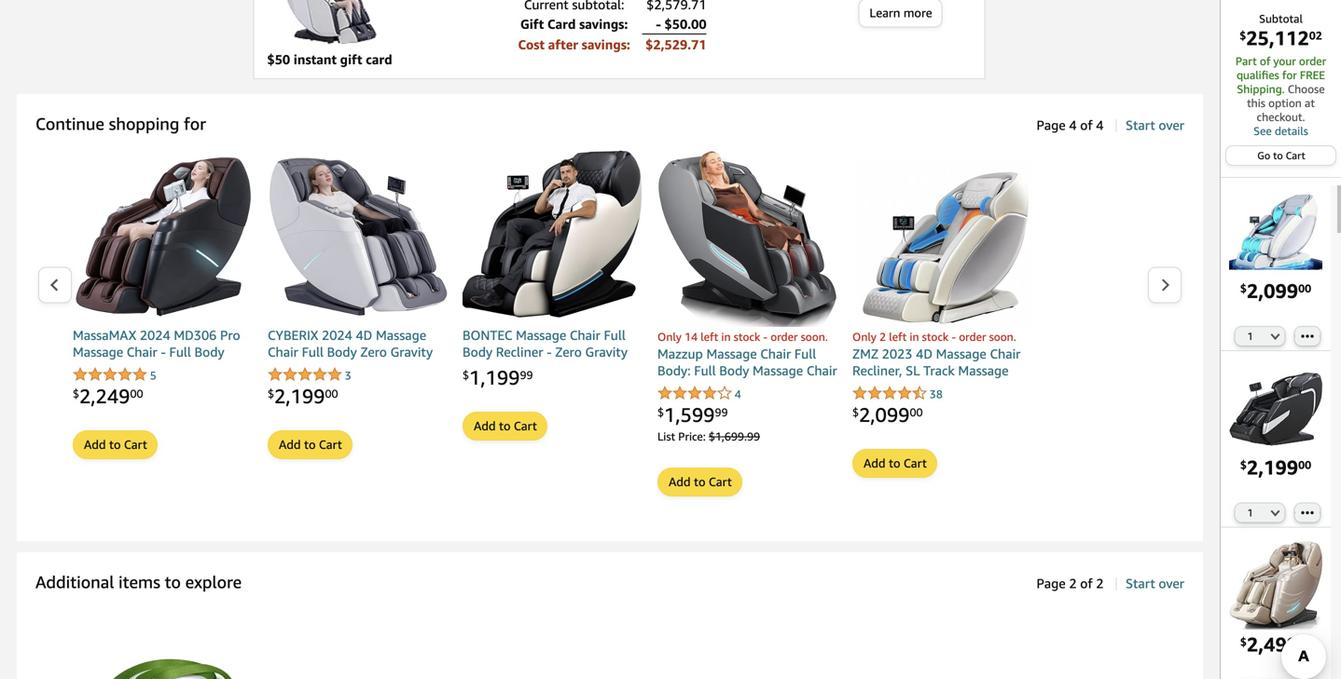 Task type: locate. For each thing, give the bounding box(es) containing it.
dropdown image up kollecktiv 4d massage chair full body zero gravity thai stretching with 57&#39;&#39; dual-core sl track, 12 auto massage mode, body scaning, ai voice &amp; 14&#39;&#39; hd control, built-in heat, shortcut key, bluetooth image at right
[[1271, 333, 1280, 340]]

with up "gravity,"
[[138, 362, 164, 377]]

in inside only 2 left in stock - order soon. zmz 2023 4d massage chair recliner, sl track massage chairs zero gravity full body with airbags, foot rollers, waist and calf heat, body scan, shortcut key, bluetooth, shiatsu recliner (gray)
[[910, 331, 919, 344]]

chair
[[570, 328, 600, 343], [127, 345, 157, 360], [268, 345, 298, 360], [760, 346, 791, 362], [990, 346, 1021, 362], [807, 363, 837, 379], [555, 379, 586, 394], [711, 431, 742, 447]]

0 horizontal spatial rollers,
[[73, 396, 116, 411]]

1 vertical spatial and
[[889, 414, 911, 430]]

left
[[701, 331, 718, 344], [889, 331, 907, 344]]

start over link right page 4 of 4
[[1126, 118, 1185, 133]]

1 2024 from the left
[[140, 328, 170, 343]]

0 vertical spatial dropdown image
[[1271, 333, 1280, 340]]

$ inside the $ 1,599 99
[[658, 406, 664, 419]]

99 down wireless at the right bottom of the page
[[715, 406, 728, 419]]

1 over from the top
[[1159, 118, 1185, 133]]

start right page 4 of 4
[[1126, 118, 1155, 133]]

2 vertical spatial of
[[1080, 576, 1093, 592]]

0 horizontal spatial 4
[[735, 388, 741, 401]]

1 horizontal spatial for
[[1282, 69, 1297, 82]]

of
[[1260, 55, 1271, 68], [1080, 118, 1093, 133], [1080, 576, 1093, 592]]

in for 2023
[[910, 331, 919, 344]]

massamax 2024 md306 pro massage chair - full body relaxation with yoga stretch, zero gravity, sl track, foot rollers, airbags, heating (black) link
[[73, 327, 254, 429]]

2024 left 'md306'
[[140, 328, 170, 343]]

2024
[[140, 328, 170, 343], [322, 328, 352, 343]]

2 over from the top
[[1159, 576, 1185, 592]]

scan,
[[852, 431, 884, 447]]

items
[[118, 573, 160, 593]]

savings: up cost after savings:
[[579, 16, 628, 32]]

0 horizontal spatial airbags,
[[120, 396, 167, 411]]

0 vertical spatial start
[[1126, 118, 1155, 133]]

None submit
[[464, 413, 546, 440], [74, 432, 157, 459], [269, 432, 351, 459], [853, 450, 936, 477], [658, 469, 741, 496], [464, 413, 546, 440], [74, 432, 157, 459], [269, 432, 351, 459], [853, 450, 936, 477], [658, 469, 741, 496]]

stock inside only 2 left in stock - order soon. zmz 2023 4d massage chair recliner, sl track massage chairs zero gravity full body with airbags, foot rollers, waist and calf heat, body scan, shortcut key, bluetooth, shiatsu recliner (gray)
[[922, 331, 949, 344]]

with
[[138, 362, 164, 377], [463, 362, 489, 377], [658, 380, 684, 396], [852, 397, 879, 413]]

mazzup
[[658, 346, 703, 362]]

recliner
[[496, 345, 543, 360], [322, 379, 369, 394], [899, 448, 947, 464]]

0 horizontal spatial order
[[771, 331, 798, 344]]

$2,529.71
[[646, 37, 707, 52]]

1 start over link from the top
[[1126, 118, 1185, 133]]

0 vertical spatial stretch,
[[200, 362, 246, 377]]

1 up the relx massage chair full body zero gravity sl-track shiatsu massage chair, 12 modes, airbag massage, with yoga stretch, foot massage, ai control（cream） 'image'
[[1247, 507, 1253, 520]]

sl inside only 2 left in stock - order soon. zmz 2023 4d massage chair recliner, sl track massage chairs zero gravity full body with airbags, foot rollers, waist and calf heat, body scan, shortcut key, bluetooth, shiatsu recliner (gray)
[[906, 363, 920, 379]]

programs+5
[[268, 396, 340, 411]]

0 horizontal spatial left
[[701, 331, 718, 344]]

99 up screen
[[520, 369, 533, 382]]

zero inside bontec massage chair full body recliner - zero gravity with heat and shiatsu foot massage office chair lcd touch screen display bluetooth speaker airbags foot rollers (white)
[[555, 345, 582, 360]]

2 left from the left
[[889, 331, 907, 344]]

(white) inside bontec massage chair full body recliner - zero gravity with heat and shiatsu foot massage office chair lcd touch screen display bluetooth speaker airbags foot rollers (white)
[[537, 430, 580, 445]]

99 inside $ 2,499 99
[[1298, 636, 1312, 649]]

1 vertical spatial over
[[1159, 576, 1185, 592]]

1 horizontal spatial only
[[852, 331, 877, 344]]

2 soon. from the left
[[989, 331, 1016, 344]]

0 horizontal spatial stretch,
[[200, 362, 246, 377]]

start for continue shopping for
[[1126, 118, 1155, 133]]

0 horizontal spatial 99
[[520, 369, 533, 382]]

2,099 inside "list"
[[859, 403, 910, 427]]

stretch, inside the massamax 2024 md306 pro massage chair - full body relaxation with yoga stretch, zero gravity, sl track, foot rollers, airbags, heating (black)
[[200, 362, 246, 377]]

-
[[656, 16, 661, 32], [763, 331, 768, 344], [952, 331, 956, 344], [161, 345, 166, 360], [547, 345, 552, 360]]

0 vertical spatial bluetooth,
[[658, 397, 720, 413]]

- inside bontec massage chair full body recliner - zero gravity with heat and shiatsu foot massage office chair lcd touch screen display bluetooth speaker airbags foot rollers (white)
[[547, 345, 552, 360]]

body inside the massamax 2024 md306 pro massage chair - full body relaxation with yoga stretch, zero gravity, sl track, foot rollers, airbags, heating (black)
[[194, 345, 224, 360]]

with down "body:"
[[658, 380, 684, 396]]

1 page from the top
[[1037, 118, 1066, 133]]

0 horizontal spatial 2
[[880, 331, 886, 344]]

2 for left
[[880, 331, 886, 344]]

stretch, up control
[[369, 413, 415, 428]]

2 horizontal spatial shiatsu
[[852, 448, 896, 464]]

0 vertical spatial and
[[524, 362, 546, 377]]

track
[[285, 362, 317, 377], [923, 363, 955, 379], [751, 414, 783, 430]]

track up programs+5
[[285, 362, 317, 377]]

massage
[[376, 328, 426, 343], [516, 328, 566, 343], [73, 345, 123, 360], [706, 346, 757, 362], [936, 346, 987, 362], [753, 363, 803, 379], [958, 363, 1009, 379], [268, 379, 318, 394], [463, 379, 513, 394], [343, 396, 394, 411], [658, 431, 708, 447]]

shortcut
[[887, 431, 939, 447]]

1 start over from the top
[[1126, 118, 1185, 133]]

2
[[880, 331, 886, 344], [1069, 576, 1077, 592], [1096, 576, 1104, 592]]

sl down 2023
[[906, 363, 920, 379]]

list
[[658, 430, 675, 443]]

shiatsu inside only 2 left in stock - order soon. zmz 2023 4d massage chair recliner, sl track massage chairs zero gravity full body with airbags, foot rollers, waist and calf heat, body scan, shortcut key, bluetooth, shiatsu recliner (gray)
[[852, 448, 896, 464]]

key,
[[942, 431, 966, 447]]

00 down 5 link
[[130, 387, 143, 400]]

full up wireless at the right bottom of the page
[[694, 363, 716, 379]]

order up charging,
[[771, 331, 798, 344]]

a306pro
[[268, 447, 319, 462]]

1 horizontal spatial 2024
[[322, 328, 352, 343]]

chair inside the massamax 2024 md306 pro massage chair - full body relaxation with yoga stretch, zero gravity, sl track, foot rollers, airbags, heating (black)
[[127, 345, 157, 360]]

of for continue shopping for
[[1080, 118, 1093, 133]]

$ up list
[[658, 406, 664, 419]]

recliner inside cyberix 2024 4d massage chair full body zero gravity sl track shiatsu airbag massage recliner 15 auto programs+5 massage techniques,yoga stretch, waist heat & ai control a306pro (white)
[[322, 379, 369, 394]]

zmz
[[852, 346, 879, 362]]

$ down the relx massage chair full body zero gravity sl-track shiatsu massage chair, 12 modes, airbag massage, with yoga stretch, foot massage, ai control（cream） 'image'
[[1240, 636, 1247, 649]]

4d inside only 2 left in stock - order soon. zmz 2023 4d massage chair recliner, sl track massage chairs zero gravity full body with airbags, foot rollers, waist and calf heat, body scan, shortcut key, bluetooth, shiatsu recliner (gray)
[[916, 346, 933, 362]]

0 vertical spatial 2,099
[[1247, 279, 1298, 302]]

to right go
[[1273, 150, 1283, 162]]

0 vertical spatial 4d
[[356, 328, 372, 343]]

body right heat,
[[976, 414, 1006, 430]]

add down (black) on the left of page
[[84, 438, 106, 452]]

1 horizontal spatial 99
[[715, 406, 728, 419]]

(grey)
[[792, 431, 828, 447]]

2 vertical spatial 99
[[1298, 636, 1312, 649]]

savings: down gift card savings:
[[582, 37, 630, 52]]

recliner down "shortcut"
[[899, 448, 947, 464]]

00 down 4d massage chair full body zero gravity thai stretching with 57&#39;&#39; dual-core sl track, 6 auto massage mode, body scaning, ai voice, built-in heat, shortcut key, bluetooth,air system for home, office image
[[1298, 282, 1312, 295]]

cost
[[518, 37, 545, 52]]

track inside only 14 left in stock - order soon. mazzup massage chair full body: full body massage chair with wireless charging, bluetooth, airbag, foot roller, zero gravity sl track 3d massage chair mu411 (grey)
[[751, 414, 783, 430]]

card
[[366, 52, 392, 67]]

soon. inside only 2 left in stock - order soon. zmz 2023 4d massage chair recliner, sl track massage chairs zero gravity full body with airbags, foot rollers, waist and calf heat, body scan, shortcut key, bluetooth, shiatsu recliner (gray)
[[989, 331, 1016, 344]]

4d massage chair full body zero gravity thai stretching with 57&#39;&#39; dual-core sl track, 6 auto massage mode, body scaning, ai voice, built-in heat, shortcut key, bluetooth,air system for home, office image
[[1229, 186, 1323, 279]]

0 vertical spatial heat
[[492, 362, 520, 377]]

2 horizontal spatial order
[[1299, 55, 1326, 68]]

chair inside cyberix 2024 4d massage chair full body zero gravity sl track shiatsu airbag massage recliner 15 auto programs+5 massage techniques,yoga stretch, waist heat & ai control a306pro (white)
[[268, 345, 298, 360]]

2 stock from the left
[[922, 331, 949, 344]]

foot
[[596, 362, 623, 377], [207, 379, 234, 394], [769, 397, 795, 413], [933, 397, 960, 413], [463, 430, 489, 445]]

1 horizontal spatial $ 2,099 00
[[1240, 279, 1312, 302]]

bluetooth, up (gray)
[[969, 431, 1032, 447]]

1 in from the left
[[721, 331, 731, 344]]

to down "shortcut"
[[889, 456, 900, 471]]

cart down the details
[[1286, 150, 1306, 162]]

2 horizontal spatial recliner
[[899, 448, 947, 464]]

massage up office
[[516, 328, 566, 343]]

2 in from the left
[[910, 331, 919, 344]]

2024 inside the massamax 2024 md306 pro massage chair - full body relaxation with yoga stretch, zero gravity, sl track, foot rollers, airbags, heating (black)
[[140, 328, 170, 343]]

sl left track,
[[151, 379, 166, 394]]

1 vertical spatial start over
[[1126, 576, 1185, 592]]

0 horizontal spatial for
[[184, 114, 206, 134]]

0 vertical spatial 1
[[1247, 330, 1253, 343]]

1 up kollecktiv 4d massage chair full body zero gravity thai stretching with 57&#39;&#39; dual-core sl track, 12 auto massage mode, body scaning, ai voice &amp; 14&#39;&#39; hd control, built-in heat, shortcut key, bluetooth image at right
[[1247, 330, 1253, 343]]

body inside bontec massage chair full body recliner - zero gravity with heat and shiatsu foot massage office chair lcd touch screen display bluetooth speaker airbags foot rollers (white)
[[463, 345, 493, 360]]

1 vertical spatial 99
[[715, 406, 728, 419]]

$ inside $ 1,199 99
[[463, 369, 469, 382]]

dropdown image
[[1271, 333, 1280, 340], [1271, 510, 1280, 517]]

2023
[[882, 346, 913, 362]]

2 only from the left
[[852, 331, 877, 344]]

for inside part of your order qualifies for free shipping.
[[1282, 69, 1297, 82]]

1 stock from the left
[[734, 331, 760, 344]]

zero inside only 2 left in stock - order soon. zmz 2023 4d massage chair recliner, sl track massage chairs zero gravity full body with airbags, foot rollers, waist and calf heat, body scan, shortcut key, bluetooth, shiatsu recliner (gray)
[[892, 380, 919, 396]]

left up 2023
[[889, 331, 907, 344]]

0 vertical spatial savings:
[[579, 16, 628, 32]]

1 vertical spatial bluetooth,
[[969, 431, 1032, 447]]

recliner up $ 1,199 99
[[496, 345, 543, 360]]

page
[[1037, 118, 1066, 133], [1037, 576, 1066, 592]]

gravity inside bontec massage chair full body recliner - zero gravity with heat and shiatsu foot massage office chair lcd touch screen display bluetooth speaker airbags foot rollers (white)
[[585, 345, 628, 360]]

see
[[1254, 125, 1272, 138]]

petsafe nylon dog leash - strong, durable, traditional style leash with easy to use bolt snap - 1 in. x 6 ft., apple green image
[[70, 605, 251, 680]]

1 vertical spatial heat
[[304, 430, 332, 445]]

gift
[[520, 16, 544, 32]]

1 vertical spatial $ 2,099 00
[[852, 403, 923, 427]]

zero up display
[[555, 345, 582, 360]]

massage down 15
[[343, 396, 394, 411]]

massage inside the massamax 2024 md306 pro massage chair - full body relaxation with yoga stretch, zero gravity, sl track, foot rollers, airbags, heating (black)
[[73, 345, 123, 360]]

25,112
[[1246, 26, 1309, 49]]

order inside part of your order qualifies for free shipping.
[[1299, 55, 1326, 68]]

full
[[604, 328, 626, 343], [169, 345, 191, 360], [302, 345, 324, 360], [795, 346, 816, 362], [694, 363, 716, 379], [968, 380, 990, 396]]

item in your cart image
[[283, 0, 376, 50]]

gravity up airbag
[[390, 345, 433, 360]]

4d right 2023
[[916, 346, 933, 362]]

(white) down the "&"
[[323, 447, 366, 462]]

gravity up heat,
[[922, 380, 965, 396]]

page 2 of 2
[[1037, 576, 1104, 592]]

2,099
[[1247, 279, 1298, 302], [859, 403, 910, 427]]

$ 2,199 00 inside "list"
[[268, 385, 338, 408]]

99 for 1,199
[[520, 369, 533, 382]]

1 horizontal spatial 4d
[[916, 346, 933, 362]]

1 horizontal spatial stock
[[922, 331, 949, 344]]

soon. up zmz 2023 4d massage chair recliner, sl track massage chairs zero gravity full body with airbags, foot rollers, waist and calf heat, body scan, shortcut key, bluetooth, shiatsu recliner (gray) link
[[989, 331, 1016, 344]]

in right 14
[[721, 331, 731, 344]]

$ 2,099 00
[[1240, 279, 1312, 302], [852, 403, 923, 427]]

full inside only 2 left in stock - order soon. zmz 2023 4d massage chair recliner, sl track massage chairs zero gravity full body with airbags, foot rollers, waist and calf heat, body scan, shortcut key, bluetooth, shiatsu recliner (gray)
[[968, 380, 990, 396]]

0 horizontal spatial stock
[[734, 331, 760, 344]]

continue shopping for
[[35, 114, 206, 134]]

1 horizontal spatial airbags,
[[882, 397, 930, 413]]

2 horizontal spatial 2
[[1096, 576, 1104, 592]]

1 1 from the top
[[1247, 330, 1253, 343]]

2 inside only 2 left in stock - order soon. zmz 2023 4d massage chair recliner, sl track massage chairs zero gravity full body with airbags, foot rollers, waist and calf heat, body scan, shortcut key, bluetooth, shiatsu recliner (gray)
[[880, 331, 886, 344]]

shiatsu
[[320, 362, 364, 377], [549, 362, 593, 377], [852, 448, 896, 464]]

waist up a306pro
[[268, 430, 300, 445]]

0 horizontal spatial 2024
[[140, 328, 170, 343]]

previous image
[[49, 278, 60, 292]]

card
[[547, 16, 576, 32]]

soon. inside only 14 left in stock - order soon. mazzup massage chair full body: full body massage chair with wireless charging, bluetooth, airbag, foot roller, zero gravity sl track 3d massage chair mu411 (grey)
[[801, 331, 828, 344]]

left inside only 14 left in stock - order soon. mazzup massage chair full body: full body massage chair with wireless charging, bluetooth, airbag, foot roller, zero gravity sl track 3d massage chair mu411 (grey)
[[701, 331, 718, 344]]

order for zmz 2023 4d massage chair recliner, sl track massage chairs zero gravity full body with airbags, foot rollers, waist and calf heat, body scan, shortcut key, bluetooth, shiatsu recliner (gray)
[[959, 331, 986, 344]]

0 vertical spatial 99
[[520, 369, 533, 382]]

in up 2023
[[910, 331, 919, 344]]

1 horizontal spatial order
[[959, 331, 986, 344]]

left inside only 2 left in stock - order soon. zmz 2023 4d massage chair recliner, sl track massage chairs zero gravity full body with airbags, foot rollers, waist and calf heat, body scan, shortcut key, bluetooth, shiatsu recliner (gray)
[[889, 331, 907, 344]]

and up office
[[524, 362, 546, 377]]

start right the page 2 of 2
[[1126, 576, 1155, 592]]

start over right page 4 of 4
[[1126, 118, 1185, 133]]

foot inside the massamax 2024 md306 pro massage chair - full body relaxation with yoga stretch, zero gravity, sl track, foot rollers, airbags, heating (black)
[[207, 379, 234, 394]]

body down "bontec" on the left of page
[[463, 345, 493, 360]]

2 page from the top
[[1037, 576, 1066, 592]]

add to cart down (black) on the left of page
[[84, 438, 147, 452]]

to inside go to cart link
[[1273, 150, 1283, 162]]

full up yoga
[[169, 345, 191, 360]]

99 inside the $ 1,599 99
[[715, 406, 728, 419]]

massage up airbag
[[376, 328, 426, 343]]

stock up 38
[[922, 331, 949, 344]]

order inside only 2 left in stock - order soon. zmz 2023 4d massage chair recliner, sl track massage chairs zero gravity full body with airbags, foot rollers, waist and calf heat, body scan, shortcut key, bluetooth, shiatsu recliner (gray)
[[959, 331, 986, 344]]

1 horizontal spatial (white)
[[537, 430, 580, 445]]

stretch, down pro
[[200, 362, 246, 377]]

1 vertical spatial dropdown image
[[1271, 510, 1280, 517]]

0 horizontal spatial $ 2,099 00
[[852, 403, 923, 427]]

only inside only 14 left in stock - order soon. mazzup massage chair full body: full body massage chair with wireless charging, bluetooth, airbag, foot roller, zero gravity sl track 3d massage chair mu411 (grey)
[[658, 331, 682, 344]]

1 vertical spatial stretch,
[[369, 413, 415, 428]]

order up zmz 2023 4d massage chair recliner, sl track massage chairs zero gravity full body with airbags, foot rollers, waist and calf heat, body scan, shortcut key, bluetooth, shiatsu recliner (gray) link
[[959, 331, 986, 344]]

2,199
[[274, 385, 325, 408], [1247, 456, 1298, 479]]

bontec massage chair full body recliner - zero gravity with heat and shiatsu foot massage office chair lcd touch screen displ image
[[463, 146, 644, 327]]

1 vertical spatial 2,099
[[859, 403, 910, 427]]

foot up heat,
[[933, 397, 960, 413]]

for
[[1282, 69, 1297, 82], [184, 114, 206, 134]]

start over for continue shopping for
[[1126, 118, 1185, 133]]

and inside only 2 left in stock - order soon. zmz 2023 4d massage chair recliner, sl track massage chairs zero gravity full body with airbags, foot rollers, waist and calf heat, body scan, shortcut key, bluetooth, shiatsu recliner (gray)
[[889, 414, 911, 430]]

in inside only 14 left in stock - order soon. mazzup massage chair full body: full body massage chair with wireless charging, bluetooth, airbag, foot roller, zero gravity sl track 3d massage chair mu411 (grey)
[[721, 331, 731, 344]]

foot down bluetooth
[[463, 430, 489, 445]]

1 dropdown image from the top
[[1271, 333, 1280, 340]]

airbags
[[576, 413, 620, 428]]

1 horizontal spatial waist
[[852, 414, 885, 430]]

add to cart down screen
[[474, 419, 537, 434]]

1 vertical spatial 4d
[[916, 346, 933, 362]]

waist inside cyberix 2024 4d massage chair full body zero gravity sl track shiatsu airbag massage recliner 15 auto programs+5 massage techniques,yoga stretch, waist heat & ai control a306pro (white)
[[268, 430, 300, 445]]

2 start from the top
[[1126, 576, 1155, 592]]

1 vertical spatial 1
[[1247, 507, 1253, 520]]

0 horizontal spatial in
[[721, 331, 731, 344]]

savings: for gift card savings:
[[579, 16, 628, 32]]

airbags, down "gravity,"
[[120, 396, 167, 411]]

0 vertical spatial of
[[1260, 55, 1271, 68]]

2 start over from the top
[[1126, 576, 1185, 592]]

1 only from the left
[[658, 331, 682, 344]]

mazzup massage chair full body: full body massage chair with wireless charging, bluetooth, airbag, foot roller, zero gravity image
[[658, 146, 838, 327]]

to down screen
[[499, 419, 511, 434]]

0 vertical spatial $ 2,199 00
[[268, 385, 338, 408]]

go
[[1258, 150, 1271, 162]]

38 link
[[852, 386, 943, 403]]

0 horizontal spatial and
[[524, 362, 546, 377]]

1 vertical spatial of
[[1080, 118, 1093, 133]]

and inside bontec massage chair full body recliner - zero gravity with heat and shiatsu foot massage office chair lcd touch screen display bluetooth speaker airbags foot rollers (white)
[[524, 362, 546, 377]]

start for additional items to explore
[[1126, 576, 1155, 592]]

waist up scan,
[[852, 414, 885, 430]]

00 down 3 link
[[325, 387, 338, 400]]

0 vertical spatial start over
[[1126, 118, 1185, 133]]

$ down kollecktiv 4d massage chair full body zero gravity thai stretching with 57&#39;&#39; dual-core sl track, 12 auto massage mode, body scaning, ai voice &amp; 14&#39;&#39; hd control, built-in heat, shortcut key, bluetooth image at right
[[1240, 459, 1247, 472]]

relaxation
[[73, 362, 135, 377]]

$ 2,099 00 inside "list"
[[852, 403, 923, 427]]

- inside only 14 left in stock - order soon. mazzup massage chair full body: full body massage chair with wireless charging, bluetooth, airbag, foot roller, zero gravity sl track 3d massage chair mu411 (grey)
[[763, 331, 768, 344]]

00 inside $ 2,249 00
[[130, 387, 143, 400]]

rollers, up heat,
[[963, 397, 1007, 413]]

1 horizontal spatial left
[[889, 331, 907, 344]]

1 vertical spatial recliner
[[322, 379, 369, 394]]

$ inside subtotal $ 25,112 02
[[1240, 29, 1246, 42]]

2 vertical spatial recliner
[[899, 448, 947, 464]]

go to cart link
[[1227, 146, 1335, 165]]

2 start over link from the top
[[1126, 576, 1185, 592]]

bluetooth,
[[658, 397, 720, 413], [969, 431, 1032, 447]]

gravity
[[390, 345, 433, 360], [585, 345, 628, 360], [922, 380, 965, 396], [688, 414, 730, 430]]

2 1 from the top
[[1247, 507, 1253, 520]]

sl
[[268, 362, 282, 377], [906, 363, 920, 379], [151, 379, 166, 394], [733, 414, 748, 430]]

stock up charging,
[[734, 331, 760, 344]]

1 horizontal spatial rollers,
[[963, 397, 1007, 413]]

cyberix
[[268, 328, 318, 343]]

1 horizontal spatial 2
[[1069, 576, 1077, 592]]

- inside the massamax 2024 md306 pro massage chair - full body relaxation with yoga stretch, zero gravity, sl track, foot rollers, airbags, heating (black)
[[161, 345, 166, 360]]

1 horizontal spatial bluetooth,
[[969, 431, 1032, 447]]

1 vertical spatial page
[[1037, 576, 1066, 592]]

0 horizontal spatial only
[[658, 331, 682, 344]]

2 for of
[[1069, 576, 1077, 592]]

0 horizontal spatial soon.
[[801, 331, 828, 344]]

gravity,
[[103, 379, 148, 394]]

1 horizontal spatial in
[[910, 331, 919, 344]]

foot up heating
[[207, 379, 234, 394]]

0 horizontal spatial waist
[[268, 430, 300, 445]]

1 horizontal spatial $ 2,199 00
[[1240, 456, 1312, 479]]

heat inside bontec massage chair full body recliner - zero gravity with heat and shiatsu foot massage office chair lcd touch screen display bluetooth speaker airbags foot rollers (white)
[[492, 362, 520, 377]]

control
[[364, 430, 408, 445]]

massamax
[[73, 328, 136, 343]]

1 horizontal spatial recliner
[[496, 345, 543, 360]]

body
[[194, 345, 224, 360], [327, 345, 357, 360], [463, 345, 493, 360], [719, 363, 749, 379], [993, 380, 1023, 396], [976, 414, 1006, 430]]

body down 'md306'
[[194, 345, 224, 360]]

0 horizontal spatial $ 2,199 00
[[268, 385, 338, 408]]

(white) down speaker
[[537, 430, 580, 445]]

bluetooth
[[463, 413, 522, 428]]

0 vertical spatial over
[[1159, 118, 1185, 133]]

only inside only 2 left in stock - order soon. zmz 2023 4d massage chair recliner, sl track massage chairs zero gravity full body with airbags, foot rollers, waist and calf heat, body scan, shortcut key, bluetooth, shiatsu recliner (gray)
[[852, 331, 877, 344]]

1 vertical spatial 2,199
[[1247, 456, 1298, 479]]

0 horizontal spatial shiatsu
[[320, 362, 364, 377]]

rollers, up (black) on the left of page
[[73, 396, 116, 411]]

2024 for 2,249
[[140, 328, 170, 343]]

rollers, inside the massamax 2024 md306 pro massage chair - full body relaxation with yoga stretch, zero gravity, sl track, foot rollers, airbags, heating (black)
[[73, 396, 116, 411]]

99 down the relx massage chair full body zero gravity sl-track shiatsu massage chair, 12 modes, airbag massage, with yoga stretch, foot massage, ai control（cream） 'image'
[[1298, 636, 1312, 649]]

1 vertical spatial savings:
[[582, 37, 630, 52]]

1 for 2,099
[[1247, 330, 1253, 343]]

1 start from the top
[[1126, 118, 1155, 133]]

track up 38
[[923, 363, 955, 379]]

list
[[0, 146, 1033, 523]]

start over link for continue shopping for
[[1126, 118, 1185, 133]]

price:
[[678, 430, 706, 443]]

0 horizontal spatial 4d
[[356, 328, 372, 343]]

to
[[1273, 150, 1283, 162], [499, 419, 511, 434], [109, 438, 121, 452], [304, 438, 316, 452], [889, 456, 900, 471], [694, 475, 706, 490], [165, 573, 181, 593]]

dropdown image up the relx massage chair full body zero gravity sl-track shiatsu massage chair, 12 modes, airbag massage, with yoga stretch, foot massage, ai control（cream） 'image'
[[1271, 510, 1280, 517]]

checkout.
[[1257, 111, 1305, 124]]

subtotal
[[1259, 12, 1303, 25]]

$ inside $ 2,249 00
[[73, 387, 79, 400]]

00
[[1298, 282, 1312, 295], [130, 387, 143, 400], [325, 387, 338, 400], [910, 406, 923, 419], [1298, 459, 1312, 472]]

your
[[1274, 55, 1296, 68]]

0 vertical spatial 2,199
[[274, 385, 325, 408]]

1 horizontal spatial 4
[[1069, 118, 1077, 133]]

0 vertical spatial start over link
[[1126, 118, 1185, 133]]

office
[[517, 379, 552, 394]]

$50.00
[[665, 16, 707, 32]]

2024 up 3
[[322, 328, 352, 343]]

1 horizontal spatial soon.
[[989, 331, 1016, 344]]

full inside cyberix 2024 4d massage chair full body zero gravity sl track shiatsu airbag massage recliner 15 auto programs+5 massage techniques,yoga stretch, waist heat & ai control a306pro (white)
[[302, 345, 324, 360]]

full up lcd
[[604, 328, 626, 343]]

2024 inside cyberix 2024 4d massage chair full body zero gravity sl track shiatsu airbag massage recliner 15 auto programs+5 massage techniques,yoga stretch, waist heat & ai control a306pro (white)
[[322, 328, 352, 343]]

2 dropdown image from the top
[[1271, 510, 1280, 517]]

cart
[[1286, 150, 1306, 162], [514, 419, 537, 434], [124, 438, 147, 452], [319, 438, 342, 452], [904, 456, 927, 471], [709, 475, 732, 490]]

with inside only 14 left in stock - order soon. mazzup massage chair full body: full body massage chair with wireless charging, bluetooth, airbag, foot roller, zero gravity sl track 3d massage chair mu411 (grey)
[[658, 380, 684, 396]]

soon. up roller,
[[801, 331, 828, 344]]

gift
[[340, 52, 362, 67]]

body up 3
[[327, 345, 357, 360]]

0 horizontal spatial track
[[285, 362, 317, 377]]

2 horizontal spatial 99
[[1298, 636, 1312, 649]]

list price: $1,699.99
[[658, 430, 760, 443]]

2 horizontal spatial track
[[923, 363, 955, 379]]

stock inside only 14 left in stock - order soon. mazzup massage chair full body: full body massage chair with wireless charging, bluetooth, airbag, foot roller, zero gravity sl track 3d massage chair mu411 (grey)
[[734, 331, 760, 344]]

for down the your
[[1282, 69, 1297, 82]]

0 vertical spatial for
[[1282, 69, 1297, 82]]

1 left from the left
[[701, 331, 718, 344]]

1 vertical spatial start over link
[[1126, 576, 1185, 592]]

zero up list
[[658, 414, 684, 430]]

(white)
[[537, 430, 580, 445], [323, 447, 366, 462]]

left for 2023
[[889, 331, 907, 344]]

add to cart down techniques,yoga in the left bottom of the page
[[279, 438, 342, 452]]

bontec massage chair full body recliner - zero gravity with heat and shiatsu foot massage office chair lcd touch screen display bluetooth speaker airbags foot rollers (white) link
[[463, 327, 644, 446]]

massage up heat,
[[958, 363, 1009, 379]]

order inside only 14 left in stock - order soon. mazzup massage chair full body: full body massage chair with wireless charging, bluetooth, airbag, foot roller, zero gravity sl track 3d massage chair mu411 (grey)
[[771, 331, 798, 344]]

only for mazzup massage chair full body: full body massage chair with wireless charging, bluetooth, airbag, foot roller, zero gravity sl track 3d massage chair mu411 (grey)
[[658, 331, 682, 344]]

track up the mu411
[[751, 414, 783, 430]]

0 horizontal spatial 2,099
[[859, 403, 910, 427]]

start over
[[1126, 118, 1185, 133], [1126, 576, 1185, 592]]

4 inside "list"
[[735, 388, 741, 401]]

1 horizontal spatial 2,199
[[1247, 456, 1298, 479]]

go to cart
[[1258, 150, 1306, 162]]

99 inside $ 1,199 99
[[520, 369, 533, 382]]

gift card savings:
[[520, 16, 628, 32]]

1 horizontal spatial track
[[751, 414, 783, 430]]

additional
[[35, 573, 114, 593]]

bluetooth, inside only 14 left in stock - order soon. mazzup massage chair full body: full body massage chair with wireless charging, bluetooth, airbag, foot roller, zero gravity sl track 3d massage chair mu411 (grey)
[[658, 397, 720, 413]]

1 soon. from the left
[[801, 331, 828, 344]]

shiatsu inside cyberix 2024 4d massage chair full body zero gravity sl track shiatsu airbag massage recliner 15 auto programs+5 massage techniques,yoga stretch, waist heat & ai control a306pro (white)
[[320, 362, 364, 377]]

0 horizontal spatial bluetooth,
[[658, 397, 720, 413]]

0 vertical spatial (white)
[[537, 430, 580, 445]]

2 2024 from the left
[[322, 328, 352, 343]]

airbags, up calf on the right of page
[[882, 397, 930, 413]]

4d
[[356, 328, 372, 343], [916, 346, 933, 362]]

1 vertical spatial (white)
[[323, 447, 366, 462]]

heat inside cyberix 2024 4d massage chair full body zero gravity sl track shiatsu airbag massage recliner 15 auto programs+5 massage techniques,yoga stretch, waist heat & ai control a306pro (white)
[[304, 430, 332, 445]]

$50
[[267, 52, 290, 67]]

$ 2,199 00
[[268, 385, 338, 408], [1240, 456, 1312, 479]]

with up touch
[[463, 362, 489, 377]]

zero up airbag
[[360, 345, 387, 360]]

this
[[1247, 97, 1266, 110]]

zero inside the massamax 2024 md306 pro massage chair - full body relaxation with yoga stretch, zero gravity, sl track, foot rollers, airbags, heating (black)
[[73, 379, 99, 394]]

1 horizontal spatial and
[[889, 414, 911, 430]]

0 vertical spatial page
[[1037, 118, 1066, 133]]

full inside bontec massage chair full body recliner - zero gravity with heat and shiatsu foot massage office chair lcd touch screen display bluetooth speaker airbags foot rollers (white)
[[604, 328, 626, 343]]

1 horizontal spatial heat
[[492, 362, 520, 377]]

recliner,
[[852, 363, 902, 379]]



Task type: describe. For each thing, give the bounding box(es) containing it.
soon. for massage
[[989, 331, 1016, 344]]

1 vertical spatial for
[[184, 114, 206, 134]]

zero inside cyberix 2024 4d massage chair full body zero gravity sl track shiatsu airbag massage recliner 15 auto programs+5 massage techniques,yoga stretch, waist heat & ai control a306pro (white)
[[360, 345, 387, 360]]

explore
[[185, 573, 242, 593]]

savings: for cost after savings:
[[582, 37, 630, 52]]

list containing 1,199
[[0, 146, 1033, 523]]

15
[[372, 379, 388, 394]]

learn more
[[870, 6, 932, 20]]

display
[[545, 396, 587, 411]]

full inside the massamax 2024 md306 pro massage chair - full body relaxation with yoga stretch, zero gravity, sl track, foot rollers, airbags, heating (black)
[[169, 345, 191, 360]]

$ down 3 link
[[268, 387, 274, 400]]

next image
[[1160, 278, 1171, 292]]

to right items
[[165, 573, 181, 593]]

after
[[548, 37, 578, 52]]

body right 38
[[993, 380, 1023, 396]]

add down price:
[[669, 475, 691, 490]]

choose
[[1288, 83, 1325, 96]]

in for massage
[[721, 331, 731, 344]]

add to cart down price:
[[669, 475, 732, 490]]

$ 2,249 00
[[73, 385, 143, 408]]

pro
[[220, 328, 240, 343]]

dropdown image for 2,099
[[1271, 333, 1280, 340]]

airbags, inside only 2 left in stock - order soon. zmz 2023 4d massage chair recliner, sl track massage chairs zero gravity full body with airbags, foot rollers, waist and calf heat, body scan, shortcut key, bluetooth, shiatsu recliner (gray)
[[882, 397, 930, 413]]

$ down 4d massage chair full body zero gravity thai stretching with 57&#39;&#39; dual-core sl track, 6 auto massage mode, body scaning, ai voice, built-in heat, shortcut key, bluetooth,air system for home, office image
[[1240, 282, 1247, 295]]

learn
[[870, 6, 900, 20]]

track,
[[169, 379, 204, 394]]

of inside part of your order qualifies for free shipping.
[[1260, 55, 1271, 68]]

(black)
[[73, 413, 112, 428]]

continue
[[35, 114, 104, 134]]

sl inside the massamax 2024 md306 pro massage chair - full body relaxation with yoga stretch, zero gravity, sl track, foot rollers, airbags, heating (black)
[[151, 379, 166, 394]]

learn more button
[[859, 0, 942, 27]]

order for mazzup massage chair full body: full body massage chair with wireless charging, bluetooth, airbag, foot roller, zero gravity sl track 3d massage chair mu411 (grey)
[[771, 331, 798, 344]]

99 for 1,599
[[715, 406, 728, 419]]

page for additional items to explore
[[1037, 576, 1066, 592]]

shipping.
[[1237, 83, 1285, 96]]

cart down screen
[[514, 419, 537, 434]]

1 for 2,199
[[1247, 507, 1253, 520]]

massage up programs+5
[[268, 379, 318, 394]]

3
[[345, 369, 351, 382]]

cart down $ 2,249 00
[[124, 438, 147, 452]]

0 horizontal spatial 2,199
[[274, 385, 325, 408]]

heating
[[171, 396, 218, 411]]

(gray)
[[950, 448, 986, 464]]

cart left ai in the bottom left of the page
[[319, 438, 342, 452]]

airbags, inside the massamax 2024 md306 pro massage chair - full body relaxation with yoga stretch, zero gravity, sl track, foot rollers, airbags, heating (black)
[[120, 396, 167, 411]]

heat,
[[941, 414, 972, 430]]

dropdown image for 2,199
[[1271, 510, 1280, 517]]

zero inside only 14 left in stock - order soon. mazzup massage chair full body: full body massage chair with wireless charging, bluetooth, airbag, foot roller, zero gravity sl track 3d massage chair mu411 (grey)
[[658, 414, 684, 430]]

sl inside only 14 left in stock - order soon. mazzup massage chair full body: full body massage chair with wireless charging, bluetooth, airbag, foot roller, zero gravity sl track 3d massage chair mu411 (grey)
[[733, 414, 748, 430]]

2,499
[[1247, 633, 1298, 657]]

additional items to explore
[[35, 573, 242, 593]]

massage up 38
[[936, 346, 987, 362]]

&
[[335, 430, 345, 445]]

of for additional items to explore
[[1080, 576, 1093, 592]]

at
[[1305, 97, 1315, 110]]

auto
[[391, 379, 420, 394]]

mu411
[[746, 431, 789, 447]]

to down (black) on the left of page
[[109, 438, 121, 452]]

gravity inside cyberix 2024 4d massage chair full body zero gravity sl track shiatsu airbag massage recliner 15 auto programs+5 massage techniques,yoga stretch, waist heat & ai control a306pro (white)
[[390, 345, 433, 360]]

md306
[[174, 328, 217, 343]]

waist inside only 2 left in stock - order soon. zmz 2023 4d massage chair recliner, sl track massage chairs zero gravity full body with airbags, foot rollers, waist and calf heat, body scan, shortcut key, bluetooth, shiatsu recliner (gray)
[[852, 414, 885, 430]]

shiatsu inside bontec massage chair full body recliner - zero gravity with heat and shiatsu foot massage office chair lcd touch screen display bluetooth speaker airbags foot rollers (white)
[[549, 362, 593, 377]]

00 down the 38 link
[[910, 406, 923, 419]]

cyberix 2024 4d massage chair full body zero gravity sl track shiatsu airbag massage recliner 15 auto programs+5 massage techniques,yoga stretch, waist heat & ai control a306pro (white)
[[268, 328, 433, 462]]

recliner inside bontec massage chair full body recliner - zero gravity with heat and shiatsu foot massage office chair lcd touch screen display bluetooth speaker airbags foot rollers (white)
[[496, 345, 543, 360]]

foot inside only 14 left in stock - order soon. mazzup massage chair full body: full body massage chair with wireless charging, bluetooth, airbag, foot roller, zero gravity sl track 3d massage chair mu411 (grey)
[[769, 397, 795, 413]]

full up charging,
[[795, 346, 816, 362]]

only for zmz 2023 4d massage chair recliner, sl track massage chairs zero gravity full body with airbags, foot rollers, waist and calf heat, body scan, shortcut key, bluetooth, shiatsu recliner (gray)
[[852, 331, 877, 344]]

massage up touch
[[463, 379, 513, 394]]

$ down the chairs
[[852, 406, 859, 419]]

$50 instant gift card
[[267, 52, 392, 67]]

3 link
[[268, 367, 351, 384]]

start over for additional items to explore
[[1126, 576, 1185, 592]]

4d inside cyberix 2024 4d massage chair full body zero gravity sl track shiatsu airbag massage recliner 15 auto programs+5 massage techniques,yoga stretch, waist heat & ai control a306pro (white)
[[356, 328, 372, 343]]

page for continue shopping for
[[1037, 118, 1066, 133]]

shopping
[[109, 114, 179, 134]]

details
[[1275, 125, 1308, 138]]

foot up lcd
[[596, 362, 623, 377]]

massamax 2024 md306 pro massage chair - full body relaxation with yoga stretch, zero gravity, sl track, foot rollers, airbags, heating (black)
[[73, 328, 246, 428]]

relx massage chair full body zero gravity sl-track shiatsu massage chair, 12 modes, airbag massage, with yoga stretch, foot massage, ai control（cream） image
[[1229, 540, 1323, 633]]

massage down 1,599
[[658, 431, 708, 447]]

gravity inside only 14 left in stock - order soon. mazzup massage chair full body: full body massage chair with wireless charging, bluetooth, airbag, foot roller, zero gravity sl track 3d massage chair mu411 (grey)
[[688, 414, 730, 430]]

cyberix 2024 4d massage chair full body zero gravity sl track shiatsu airbag massage recliner 15 auto programs+5 massage techniques,yoga stretch, waist heat & ai control a306pro (white) link
[[268, 327, 449, 463]]

2,249
[[79, 385, 130, 408]]

99 for 2,499
[[1298, 636, 1312, 649]]

14
[[685, 331, 698, 344]]

massamax 2024 md306 pro massage chair - full body relaxation with yoga stretch, zero gravity, sl track, foot rollers, airbags image
[[73, 146, 254, 327]]

body inside cyberix 2024 4d massage chair full body zero gravity sl track shiatsu airbag massage recliner 15 auto programs+5 massage techniques,yoga stretch, waist heat & ai control a306pro (white)
[[327, 345, 357, 360]]

to down price:
[[694, 475, 706, 490]]

02
[[1309, 29, 1322, 42]]

bluetooth, inside only 2 left in stock - order soon. zmz 2023 4d massage chair recliner, sl track massage chairs zero gravity full body with airbags, foot rollers, waist and calf heat, body scan, shortcut key, bluetooth, shiatsu recliner (gray)
[[969, 431, 1032, 447]]

cyberix 2024 4d massage chair full body zero gravity sl track shiatsu airbag massage recliner 15 auto programs+5 massage tech image
[[268, 146, 449, 327]]

start over link for additional items to explore
[[1126, 576, 1185, 592]]

charging,
[[739, 380, 796, 396]]

bontec
[[463, 328, 512, 343]]

5 link
[[73, 367, 157, 384]]

00 down kollecktiv 4d massage chair full body zero gravity thai stretching with 57&#39;&#39; dual-core sl track, 12 auto massage mode, body scaning, ai voice &amp; 14&#39;&#39; hd control, built-in heat, shortcut key, bluetooth image at right
[[1298, 459, 1312, 472]]

bontec massage chair full body recliner - zero gravity with heat and shiatsu foot massage office chair lcd touch screen display bluetooth speaker airbags foot rollers (white)
[[463, 328, 628, 445]]

instant
[[294, 52, 337, 67]]

subtotal $ 25,112 02
[[1240, 12, 1322, 49]]

left for massage
[[701, 331, 718, 344]]

cost after savings:
[[518, 37, 630, 52]]

roller,
[[799, 397, 836, 413]]

with inside bontec massage chair full body recliner - zero gravity with heat and shiatsu foot massage office chair lcd touch screen display bluetooth speaker airbags foot rollers (white)
[[463, 362, 489, 377]]

add down scan,
[[864, 456, 886, 471]]

kollecktiv 4d massage chair full body zero gravity thai stretching with 57&#39;&#39; dual-core sl track, 12 auto massage mode, body scaning, ai voice &amp; 14&#39;&#39; hd control, built-in heat, shortcut key, bluetooth image
[[1229, 363, 1323, 456]]

ai
[[348, 430, 360, 445]]

2024 for 2,199
[[322, 328, 352, 343]]

only 2 left in stock - order soon. zmz 2023 4d massage chair recliner, sl track massage chairs zero gravity full body with airbags, foot rollers, waist and calf heat, body scan, shortcut key, bluetooth, shiatsu recliner (gray)
[[852, 331, 1032, 464]]

massage up wireless at the right bottom of the page
[[706, 346, 757, 362]]

yoga
[[168, 362, 197, 377]]

over for continue shopping for
[[1159, 118, 1185, 133]]

sl inside cyberix 2024 4d massage chair full body zero gravity sl track shiatsu airbag massage recliner 15 auto programs+5 massage techniques,yoga stretch, waist heat & ai control a306pro (white)
[[268, 362, 282, 377]]

screen
[[502, 396, 541, 411]]

5
[[150, 369, 157, 382]]

to down techniques,yoga in the left bottom of the page
[[304, 438, 316, 452]]

qualifies
[[1237, 69, 1279, 82]]

mazzup massage chair full body: full body massage chair with wireless charging, bluetooth, airbag, foot roller, zero gravity sl track 3d massage chair mu411 (grey) link
[[658, 346, 838, 448]]

cart down "shortcut"
[[904, 456, 927, 471]]

techniques,yoga
[[268, 413, 365, 428]]

calf
[[914, 414, 938, 430]]

2 horizontal spatial 4
[[1096, 118, 1104, 133]]

$1,699.99
[[709, 430, 760, 443]]

(white) inside cyberix 2024 4d massage chair full body zero gravity sl track shiatsu airbag massage recliner 15 auto programs+5 massage techniques,yoga stretch, waist heat & ai control a306pro (white)
[[323, 447, 366, 462]]

see details link
[[1230, 124, 1332, 138]]

touch
[[463, 396, 498, 411]]

with inside only 2 left in stock - order soon. zmz 2023 4d massage chair recliner, sl track massage chairs zero gravity full body with airbags, foot rollers, waist and calf heat, body scan, shortcut key, bluetooth, shiatsu recliner (gray)
[[852, 397, 879, 413]]

zmz 2023 4d massage chair recliner, sl track massage chairs zero gravity full body with airbags, foot rollers, waist and calf image
[[852, 146, 1033, 327]]

over for additional items to explore
[[1159, 576, 1185, 592]]

$ 2,499 99
[[1240, 633, 1312, 657]]

stretch, inside cyberix 2024 4d massage chair full body zero gravity sl track shiatsu airbag massage recliner 15 auto programs+5 massage techniques,yoga stretch, waist heat & ai control a306pro (white)
[[369, 413, 415, 428]]

choose this option at checkout. see details
[[1247, 83, 1325, 138]]

1 vertical spatial $ 2,199 00
[[1240, 456, 1312, 479]]

airbag
[[367, 362, 406, 377]]

3d
[[786, 414, 803, 430]]

cart down list price: $1,699.99
[[709, 475, 732, 490]]

chair inside only 2 left in stock - order soon. zmz 2023 4d massage chair recliner, sl track massage chairs zero gravity full body with airbags, foot rollers, waist and calf heat, body scan, shortcut key, bluetooth, shiatsu recliner (gray)
[[990, 346, 1021, 362]]

add down techniques,yoga in the left bottom of the page
[[279, 438, 301, 452]]

body inside only 14 left in stock - order soon. mazzup massage chair full body: full body massage chair with wireless charging, bluetooth, airbag, foot roller, zero gravity sl track 3d massage chair mu411 (grey)
[[719, 363, 749, 379]]

wireless
[[687, 380, 736, 396]]

body:
[[658, 363, 691, 379]]

massage up charging,
[[753, 363, 803, 379]]

soon. for full
[[801, 331, 828, 344]]

rollers
[[493, 430, 533, 445]]

add to cart down "shortcut"
[[864, 456, 927, 471]]

rollers, inside only 2 left in stock - order soon. zmz 2023 4d massage chair recliner, sl track massage chairs zero gravity full body with airbags, foot rollers, waist and calf heat, body scan, shortcut key, bluetooth, shiatsu recliner (gray)
[[963, 397, 1007, 413]]

1,199
[[469, 366, 520, 389]]

1 horizontal spatial 2,099
[[1247, 279, 1298, 302]]

foot inside only 2 left in stock - order soon. zmz 2023 4d massage chair recliner, sl track massage chairs zero gravity full body with airbags, foot rollers, waist and calf heat, body scan, shortcut key, bluetooth, shiatsu recliner (gray)
[[933, 397, 960, 413]]

track inside cyberix 2024 4d massage chair full body zero gravity sl track shiatsu airbag massage recliner 15 auto programs+5 massage techniques,yoga stretch, waist heat & ai control a306pro (white)
[[285, 362, 317, 377]]

- inside only 2 left in stock - order soon. zmz 2023 4d massage chair recliner, sl track massage chairs zero gravity full body with airbags, foot rollers, waist and calf heat, body scan, shortcut key, bluetooth, shiatsu recliner (gray)
[[952, 331, 956, 344]]

38
[[930, 388, 943, 401]]

zmz 2023 4d massage chair recliner, sl track massage chairs zero gravity full body with airbags, foot rollers, waist and calf heat, body scan, shortcut key, bluetooth, shiatsu recliner (gray) link
[[852, 346, 1033, 465]]

recliner inside only 2 left in stock - order soon. zmz 2023 4d massage chair recliner, sl track massage chairs zero gravity full body with airbags, foot rollers, waist and calf heat, body scan, shortcut key, bluetooth, shiatsu recliner (gray)
[[899, 448, 947, 464]]

$ 1,599 99
[[658, 403, 728, 427]]

track inside only 2 left in stock - order soon. zmz 2023 4d massage chair recliner, sl track massage chairs zero gravity full body with airbags, foot rollers, waist and calf heat, body scan, shortcut key, bluetooth, shiatsu recliner (gray)
[[923, 363, 955, 379]]

airbag,
[[723, 397, 765, 413]]

- $50.00
[[656, 16, 707, 32]]

with inside the massamax 2024 md306 pro massage chair - full body relaxation with yoga stretch, zero gravity, sl track, foot rollers, airbags, heating (black)
[[138, 362, 164, 377]]

gravity inside only 2 left in stock - order soon. zmz 2023 4d massage chair recliner, sl track massage chairs zero gravity full body with airbags, foot rollers, waist and calf heat, body scan, shortcut key, bluetooth, shiatsu recliner (gray)
[[922, 380, 965, 396]]

stock for chair
[[734, 331, 760, 344]]

speaker
[[525, 413, 572, 428]]

stock for 4d
[[922, 331, 949, 344]]

4 link
[[658, 386, 741, 403]]

$ inside $ 2,499 99
[[1240, 636, 1247, 649]]

add down touch
[[474, 419, 496, 434]]



Task type: vqa. For each thing, say whether or not it's contained in the screenshot.
Mazzup Massage Chair Full Body: Full Body Massage Chair with Wireless Charging, Bluetooth, Airbag, Foot Roller, Zero Gravity SL Track 3D Massage Chair MU411 (Grey) "order"
yes



